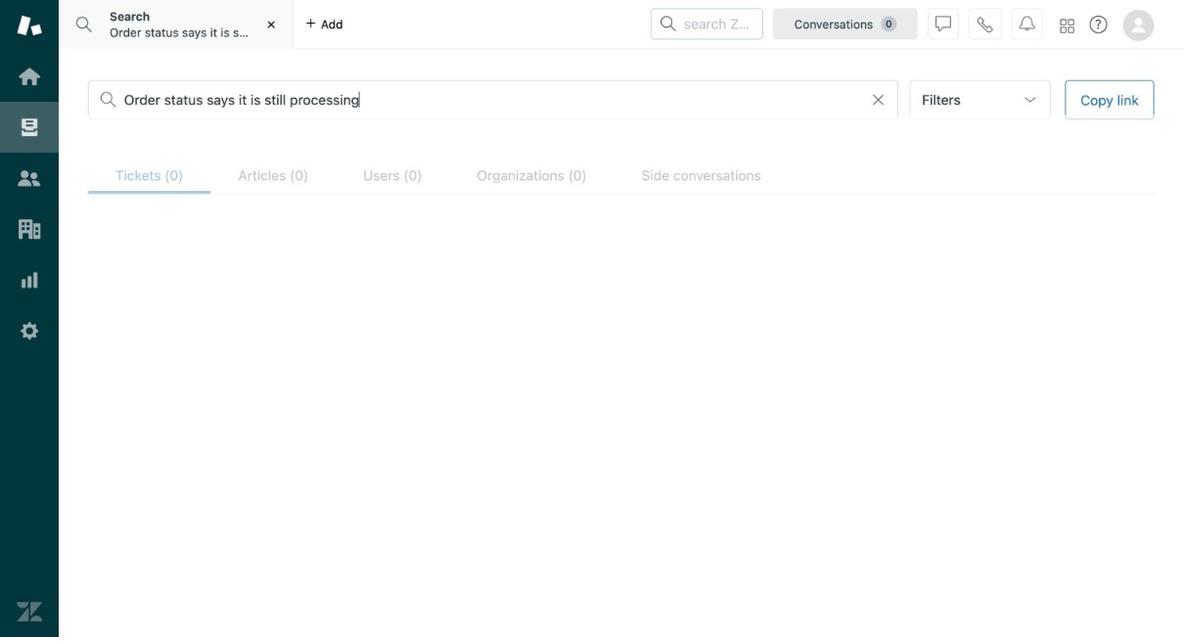 Task type: vqa. For each thing, say whether or not it's contained in the screenshot.
14th row
no



Task type: locate. For each thing, give the bounding box(es) containing it.
notifications image
[[1020, 16, 1035, 32]]

admin image
[[17, 318, 42, 344]]

close image
[[262, 15, 281, 34]]

tab
[[59, 0, 316, 49], [88, 156, 211, 194], [211, 156, 336, 194], [336, 156, 450, 194], [450, 156, 614, 194], [614, 156, 789, 194]]

zendesk products image
[[1061, 19, 1074, 33]]

Search: text field
[[124, 91, 886, 108]]

clear search image
[[871, 92, 886, 108]]

zendesk image
[[17, 599, 42, 625]]

button displays agent's chat status as invisible. image
[[936, 16, 951, 32]]

get help image
[[1090, 16, 1108, 33]]

tab list
[[88, 156, 1155, 194]]

organizations image
[[17, 216, 42, 242]]



Task type: describe. For each thing, give the bounding box(es) containing it.
reporting image
[[17, 267, 42, 293]]

get started image
[[17, 64, 42, 89]]

views image
[[17, 115, 42, 140]]

main element
[[0, 0, 59, 637]]

customers image
[[17, 165, 42, 191]]

tabs tab list
[[59, 0, 706, 49]]

zendesk support image
[[17, 13, 42, 38]]



